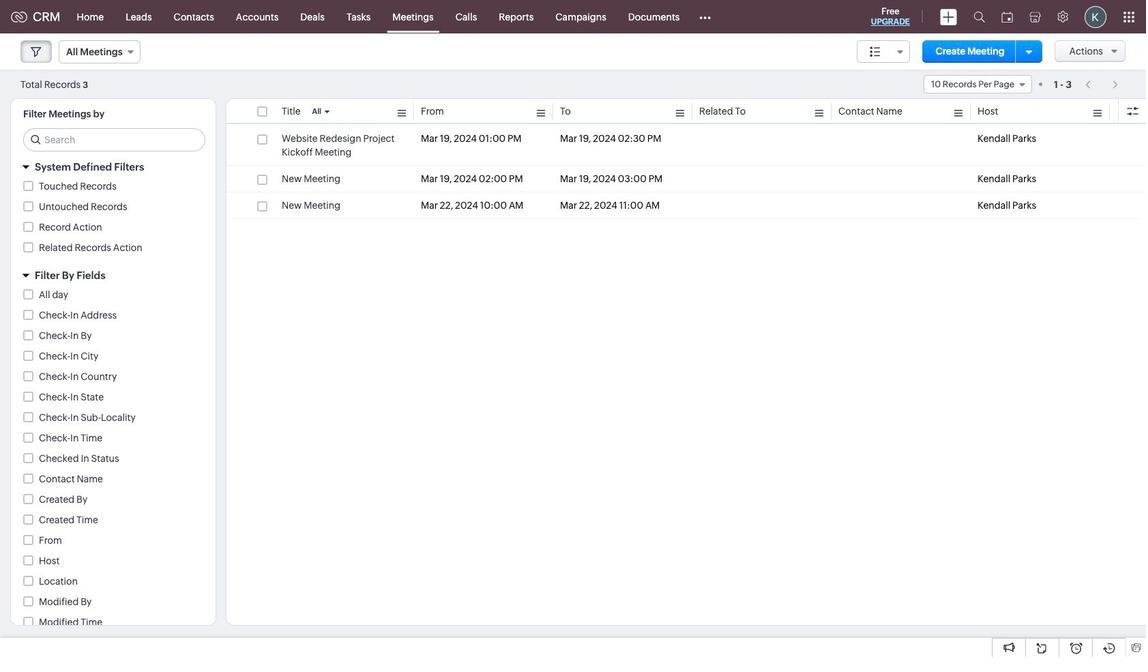 Task type: describe. For each thing, give the bounding box(es) containing it.
profile image
[[1085, 6, 1107, 28]]

calendar image
[[1002, 11, 1014, 22]]

Other Modules field
[[691, 6, 720, 28]]

Search text field
[[24, 129, 205, 151]]

size image
[[870, 46, 881, 58]]

profile element
[[1077, 0, 1115, 33]]

logo image
[[11, 11, 27, 22]]



Task type: locate. For each thing, give the bounding box(es) containing it.
search element
[[966, 0, 994, 33]]

navigation
[[1079, 74, 1126, 94]]

row group
[[227, 126, 1147, 219]]

None field
[[59, 40, 140, 63], [857, 40, 910, 63], [924, 75, 1033, 94], [59, 40, 140, 63], [924, 75, 1033, 94]]

search image
[[974, 11, 986, 23]]

create menu image
[[941, 9, 958, 25]]

none field size
[[857, 40, 910, 63]]

create menu element
[[932, 0, 966, 33]]



Task type: vqa. For each thing, say whether or not it's contained in the screenshot.
SEARCH text box
yes



